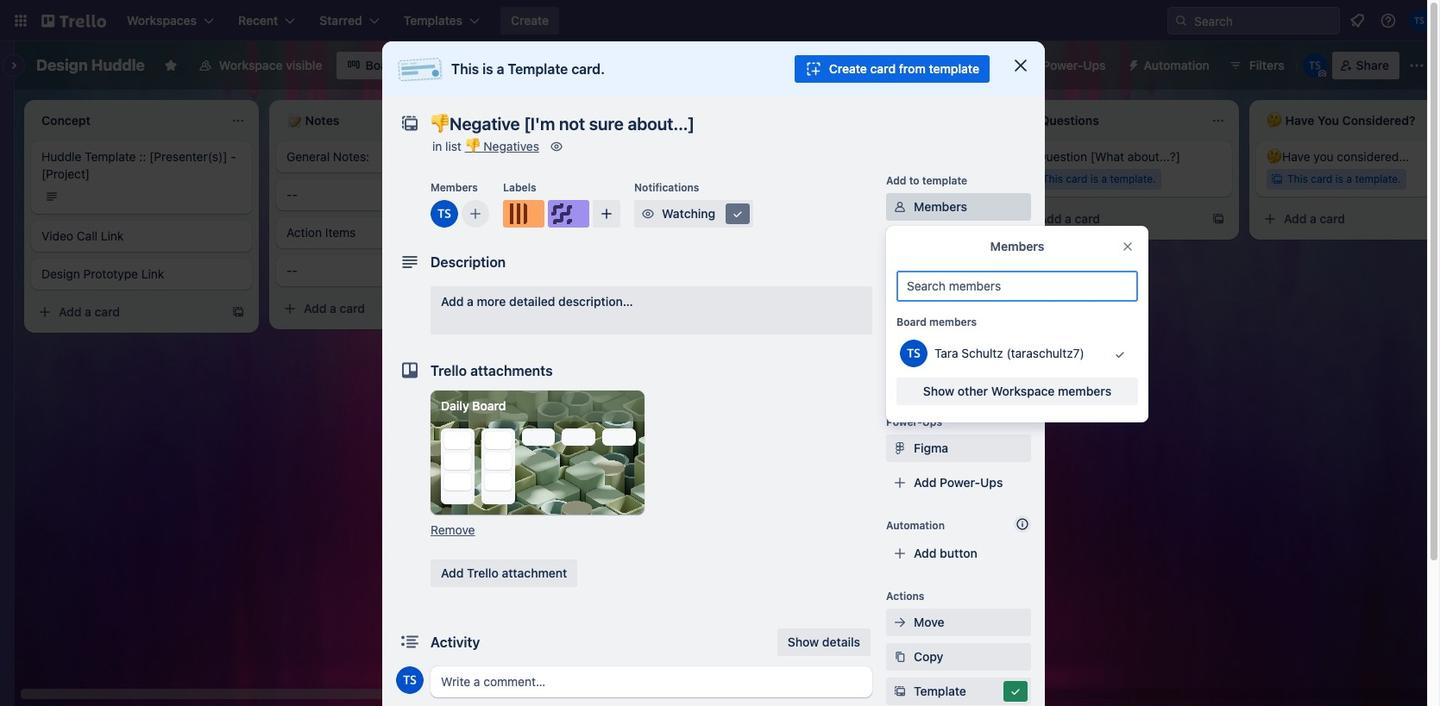 Task type: describe. For each thing, give the bounding box(es) containing it.
sm image for copy
[[891, 649, 909, 666]]

🤔have you considered... link
[[1267, 148, 1440, 166]]

a down 🙋question
[[1065, 211, 1072, 226]]

sm image right watching
[[729, 205, 746, 223]]

add down 🤔have in the top right of the page
[[1284, 211, 1307, 226]]

not
[[870, 160, 888, 174]]

is for 👍positive [i really liked...]
[[600, 301, 608, 314]]

video call link link
[[41, 228, 242, 245]]

this for 👍positive [i really liked...]
[[552, 301, 573, 314]]

card down description…
[[585, 340, 610, 355]]

details
[[822, 635, 860, 650]]

a down 🤔have you considered... link
[[1346, 173, 1352, 186]]

members link
[[886, 193, 1031, 221]]

copy
[[914, 650, 943, 664]]

- inside board iq - sign in button
[[947, 58, 952, 72]]

activity
[[431, 635, 480, 651]]

is for 🙋question [what about...?]
[[1090, 173, 1098, 186]]

attachment
[[502, 566, 567, 581]]

add inside add trello attachment button
[[441, 566, 464, 581]]

0 horizontal spatial members
[[431, 181, 478, 194]]

add inside add button button
[[914, 546, 937, 561]]

add a card down you
[[1284, 211, 1345, 226]]

sure
[[891, 160, 915, 174]]

1 horizontal spatial members
[[914, 199, 967, 214]]

add a more detailed description…
[[441, 294, 633, 309]]

card down items
[[340, 301, 365, 316]]

negatives
[[484, 139, 539, 154]]

from
[[899, 61, 926, 76]]

this right customize views image
[[451, 61, 479, 77]]

template. down not
[[865, 183, 911, 196]]

board for board iq - sign in
[[894, 58, 928, 72]]

sm image for checklist
[[891, 267, 909, 285]]

customize views image
[[418, 57, 436, 74]]

about...]
[[918, 160, 965, 174]]

add a card button down 'action items' link
[[276, 295, 469, 323]]

template inside button
[[914, 684, 966, 699]]

sign
[[955, 58, 981, 72]]

schultz
[[962, 346, 1003, 361]]

board right daily
[[472, 399, 506, 413]]

this down 👎negative
[[797, 183, 818, 196]]

🤔have
[[1267, 149, 1310, 164]]

add left 'to'
[[886, 174, 906, 187]]

0 horizontal spatial power-ups
[[886, 416, 942, 429]]

search image
[[1174, 14, 1188, 28]]

card down 🙋question
[[1066, 173, 1088, 186]]

(taraschultz7)
[[1007, 346, 1084, 361]]

trello attachments
[[431, 363, 553, 379]]

card down 🙋question [what about...?]
[[1075, 211, 1100, 226]]

labels image
[[891, 233, 909, 250]]

👎 negatives link
[[465, 139, 539, 154]]

huddle inside the huddle template :: [presenter(s)] - [project]
[[41, 149, 81, 164]]

action items
[[286, 225, 356, 240]]

a down design prototype link
[[85, 305, 91, 319]]

figma
[[914, 441, 948, 456]]

1 horizontal spatial power-
[[940, 475, 980, 490]]

sm image for automation
[[1120, 52, 1144, 76]]

add down design prototype link
[[59, 305, 82, 319]]

design prototype link link
[[41, 266, 242, 283]]

add a card button down description…
[[521, 334, 714, 362]]

primary element
[[0, 0, 1440, 41]]

watching button
[[634, 200, 753, 228]]

custom fields button
[[886, 371, 1031, 388]]

1 horizontal spatial workspace
[[991, 384, 1055, 399]]

a down [i'm
[[856, 183, 862, 196]]

add down add a more detailed description…
[[549, 340, 572, 355]]

board link
[[336, 52, 410, 79]]

create from template… image for add a card button under [what
[[1211, 212, 1225, 226]]

sm image for figma
[[891, 440, 909, 457]]

design for design prototype link
[[41, 267, 80, 281]]

share button
[[1332, 52, 1400, 79]]

- inside the huddle template :: [presenter(s)] - [project]
[[231, 149, 236, 164]]

board members
[[897, 316, 977, 329]]

1
[[940, 183, 945, 196]]

color: orange, title: none image
[[503, 200, 544, 228]]

show other workspace members link
[[897, 378, 1138, 406]]

actions
[[886, 590, 925, 603]]

👍positive [i really liked...]
[[532, 278, 679, 293]]

👍positive [i really liked...] link
[[532, 277, 732, 294]]

daily board link
[[431, 391, 645, 515]]

card down prototype
[[95, 305, 120, 319]]

add a card down design prototype link
[[59, 305, 120, 319]]

Search field
[[1188, 8, 1339, 34]]

create from template… image for add a card button below design prototype link link
[[231, 305, 245, 319]]

liked...]
[[638, 278, 679, 293]]

list
[[445, 139, 462, 154]]

🙋question [what about...?]
[[1022, 149, 1181, 164]]

show for show other workspace members
[[923, 384, 955, 399]]

0 vertical spatial tara schultz (taraschultz7) image
[[1409, 10, 1430, 31]]

add members to card image
[[469, 205, 482, 223]]

really
[[605, 278, 635, 293]]

show other workspace members
[[923, 384, 1111, 399]]

show for show details
[[788, 635, 819, 650]]

board iq - sign in icon image
[[875, 60, 887, 72]]

board iq - sign in
[[894, 58, 994, 72]]

0 vertical spatial template
[[508, 61, 568, 77]]

👎negative [i'm not sure about...]
[[777, 160, 965, 174]]

visible
[[286, 58, 322, 72]]

👎negative [i'm not sure about...] link
[[777, 159, 977, 176]]

iq
[[931, 58, 943, 72]]

link for design prototype link
[[141, 267, 164, 281]]

a down create button
[[497, 61, 504, 77]]

[what
[[1091, 149, 1124, 164]]

create card from template button
[[795, 55, 990, 83]]

add a card button down 🤔have you considered... link
[[1256, 205, 1440, 233]]

add trello attachment
[[441, 566, 567, 581]]

close dialog image
[[1010, 55, 1031, 76]]

template inside button
[[929, 61, 979, 76]]

👎negative
[[777, 160, 842, 174]]

attachment
[[914, 303, 980, 318]]

attachments
[[470, 363, 553, 379]]

design prototype link
[[41, 267, 164, 281]]

huddle template :: [presenter(s)] - [project] link
[[41, 148, 242, 183]]

in
[[984, 58, 994, 72]]

🤔have you considered...
[[1267, 149, 1409, 164]]

automation button
[[1120, 52, 1220, 79]]

in list 👎 negatives
[[432, 139, 539, 154]]

action items link
[[286, 224, 487, 242]]

sm image for cover
[[891, 337, 909, 354]]

add to template
[[886, 174, 967, 187]]

workspace visible
[[219, 58, 322, 72]]

👍positive
[[532, 278, 591, 293]]

button
[[940, 546, 978, 561]]

add power-ups link
[[886, 469, 1031, 497]]

card.
[[571, 61, 605, 77]]

huddle template :: [presenter(s)] - [project]
[[41, 149, 236, 181]]

this for 🤔have you considered...
[[1287, 173, 1308, 186]]

add a card button down design prototype link link
[[31, 299, 224, 326]]

add power-ups
[[914, 475, 1003, 490]]

to
[[909, 174, 920, 187]]

this card is a template. for 🙋question [what about...?]
[[1042, 173, 1156, 186]]

power-ups inside button
[[1043, 58, 1106, 72]]



Task type: vqa. For each thing, say whether or not it's contained in the screenshot.
In
yes



Task type: locate. For each thing, give the bounding box(es) containing it.
2 horizontal spatial ups
[[1083, 58, 1106, 72]]

trello inside button
[[467, 566, 499, 581]]

Write a comment text field
[[431, 667, 872, 698]]

0 vertical spatial link
[[101, 229, 124, 243]]

is for 🤔have you considered...
[[1336, 173, 1344, 186]]

0 vertical spatial template
[[929, 61, 979, 76]]

[project]
[[41, 167, 90, 181]]

power- up figma
[[886, 416, 922, 429]]

template up members link
[[922, 174, 967, 187]]

create from template… image
[[1211, 212, 1225, 226], [966, 223, 980, 236], [231, 305, 245, 319]]

add left "more"
[[441, 294, 464, 309]]

0 horizontal spatial create
[[511, 13, 549, 28]]

add down action items
[[304, 301, 327, 316]]

workspace down tara schultz (taraschultz7)
[[991, 384, 1055, 399]]

[i'm
[[845, 160, 866, 174]]

trello left attachment
[[467, 566, 499, 581]]

share
[[1356, 58, 1389, 72]]

template.
[[1110, 173, 1156, 186], [1355, 173, 1401, 186], [865, 183, 911, 196], [620, 301, 666, 314]]

card down 🤔have you considered...
[[1320, 211, 1345, 226]]

template. down considered... on the top
[[1355, 173, 1401, 186]]

items
[[325, 225, 356, 240]]

considered...
[[1337, 149, 1409, 164]]

watching
[[662, 206, 716, 221]]

show details
[[788, 635, 860, 650]]

daily board
[[441, 399, 506, 413]]

1 vertical spatial design
[[41, 267, 80, 281]]

board for board
[[365, 58, 399, 72]]

card inside button
[[870, 61, 896, 76]]

card down you
[[1311, 173, 1333, 186]]

automation
[[1144, 58, 1210, 72], [886, 519, 945, 532]]

1 vertical spatial tara schultz (taraschultz7) image
[[960, 179, 980, 200]]

1 vertical spatial template
[[922, 174, 967, 187]]

0 horizontal spatial members
[[929, 316, 977, 329]]

general notes: link
[[286, 148, 487, 166]]

2 horizontal spatial template
[[914, 684, 966, 699]]

1 vertical spatial --
[[286, 263, 298, 278]]

show details link
[[777, 629, 871, 657]]

this for 🙋question [what about...?]
[[1042, 173, 1063, 186]]

sm image inside move link
[[891, 614, 909, 632]]

power- down figma
[[940, 475, 980, 490]]

tara
[[934, 346, 958, 361]]

1 horizontal spatial automation
[[1144, 58, 1210, 72]]

add button
[[914, 546, 978, 561]]

back to home image
[[41, 7, 106, 35]]

description…
[[558, 294, 633, 309]]

fields
[[961, 372, 995, 387]]

this card is a template. down 🙋question [what about...?]
[[1042, 173, 1156, 186]]

1 vertical spatial automation
[[886, 519, 945, 532]]

sm image inside checklist link
[[891, 267, 909, 285]]

Search members text field
[[897, 271, 1138, 302]]

sm image inside copy link
[[891, 649, 909, 666]]

0 vertical spatial workspace
[[219, 58, 283, 72]]

1 -- from the top
[[286, 187, 298, 202]]

0 horizontal spatial create from template… image
[[231, 305, 245, 319]]

0 vertical spatial show
[[923, 384, 955, 399]]

0 vertical spatial huddle
[[91, 56, 145, 74]]

None text field
[[422, 109, 991, 140]]

this down 👍positive
[[552, 301, 573, 314]]

general notes:
[[286, 149, 369, 164]]

add a card
[[1039, 211, 1100, 226], [1284, 211, 1345, 226], [304, 301, 365, 316], [59, 305, 120, 319], [549, 340, 610, 355]]

members up cover link on the right
[[929, 316, 977, 329]]

members
[[929, 316, 977, 329], [1058, 384, 1111, 399]]

2 horizontal spatial power-
[[1043, 58, 1083, 72]]

filters
[[1249, 58, 1285, 72]]

template down create button
[[508, 61, 568, 77]]

create inside create button
[[511, 13, 549, 28]]

0 vertical spatial automation
[[1144, 58, 1210, 72]]

-- link down general notes: 'link'
[[286, 186, 487, 204]]

daily
[[441, 399, 469, 413]]

0 horizontal spatial tara schultz (taraschultz7) image
[[960, 179, 980, 200]]

color: purple, title: none image
[[548, 200, 589, 228]]

sm image for watching
[[639, 205, 657, 223]]

trello
[[431, 363, 467, 379], [467, 566, 499, 581]]

0 vertical spatial trello
[[431, 363, 467, 379]]

1 vertical spatial create
[[829, 61, 867, 76]]

sm image down the actions
[[891, 614, 909, 632]]

you
[[1314, 149, 1334, 164]]

remove
[[431, 523, 475, 538]]

action
[[286, 225, 322, 240]]

1 horizontal spatial link
[[141, 267, 164, 281]]

1 horizontal spatial members
[[1058, 384, 1111, 399]]

1 vertical spatial create from template… image
[[721, 341, 735, 355]]

more
[[477, 294, 506, 309]]

power-
[[1043, 58, 1083, 72], [886, 416, 922, 429], [940, 475, 980, 490]]

is down '👍positive [i really liked...]' on the top left of page
[[600, 301, 608, 314]]

template inside the huddle template :: [presenter(s)] - [project]
[[85, 149, 136, 164]]

workspace inside button
[[219, 58, 283, 72]]

0 vertical spatial create from template… image
[[476, 302, 490, 316]]

template. for 🙋question [what about...?]
[[1110, 173, 1156, 186]]

1 vertical spatial -- link
[[286, 262, 487, 280]]

-- link down 'action items' link
[[286, 262, 487, 280]]

attachment button
[[886, 297, 1031, 324]]

is down 🤔have you considered...
[[1336, 173, 1344, 186]]

sm image for template
[[891, 683, 909, 701]]

tara schultz (taraschultz7) image
[[1409, 10, 1430, 31], [960, 179, 980, 200]]

add a card down description…
[[549, 340, 610, 355]]

members
[[431, 181, 478, 194], [914, 199, 967, 214], [990, 239, 1044, 254]]

0 notifications image
[[1347, 10, 1368, 31]]

add down remove link
[[441, 566, 464, 581]]

a down items
[[330, 301, 336, 316]]

0 horizontal spatial show
[[788, 635, 819, 650]]

show
[[923, 384, 955, 399], [788, 635, 819, 650]]

1 vertical spatial template
[[85, 149, 136, 164]]

power-ups button
[[1008, 52, 1116, 79]]

notes:
[[333, 149, 369, 164]]

is down [i'm
[[845, 183, 853, 196]]

design for design huddle
[[36, 56, 88, 74]]

-- for first -- link from the top of the page
[[286, 187, 298, 202]]

create inside the create card from template button
[[829, 61, 867, 76]]

members down this member was added to card image
[[1058, 384, 1111, 399]]

sm image inside cover link
[[891, 337, 909, 354]]

sm image up labels image
[[891, 198, 909, 216]]

ups up figma
[[922, 416, 942, 429]]

create for create
[[511, 13, 549, 28]]

card down [i
[[576, 301, 597, 314]]

sm image inside members link
[[891, 198, 909, 216]]

workspace left the visible
[[219, 58, 283, 72]]

tara schultz (taraschultz7) image right "1"
[[960, 179, 980, 200]]

add left the button
[[914, 546, 937, 561]]

power- right close dialog image
[[1043, 58, 1083, 72]]

create left board iq - sign in icon
[[829, 61, 867, 76]]

create card from template
[[829, 61, 979, 76]]

1 horizontal spatial create from template… image
[[721, 341, 735, 355]]

checklist
[[914, 268, 967, 283]]

ups up add button button
[[980, 475, 1003, 490]]

2 -- from the top
[[286, 263, 298, 278]]

1 horizontal spatial template
[[508, 61, 568, 77]]

is right customize views image
[[482, 61, 493, 77]]

open information menu image
[[1380, 12, 1397, 29]]

-- down action
[[286, 263, 298, 278]]

0 horizontal spatial create from template… image
[[476, 302, 490, 316]]

a down really
[[611, 301, 617, 314]]

a inside 'link'
[[467, 294, 474, 309]]

card down 👎negative
[[821, 183, 843, 196]]

link for video call link
[[101, 229, 124, 243]]

0 vertical spatial create
[[511, 13, 549, 28]]

0 horizontal spatial power-
[[886, 416, 922, 429]]

--
[[286, 187, 298, 202], [286, 263, 298, 278]]

🙋question [what about...?] link
[[1022, 148, 1222, 166]]

0 horizontal spatial huddle
[[41, 149, 81, 164]]

[i
[[594, 278, 601, 293]]

template. for 👍positive [i really liked...]
[[620, 301, 666, 314]]

sm image inside the automation button
[[1120, 52, 1144, 76]]

1 horizontal spatial ups
[[980, 475, 1003, 490]]

0 horizontal spatial ups
[[922, 416, 942, 429]]

1 horizontal spatial show
[[923, 384, 955, 399]]

show left details
[[788, 635, 819, 650]]

a left "more"
[[467, 294, 474, 309]]

1 vertical spatial workspace
[[991, 384, 1055, 399]]

ups right close dialog image
[[1083, 58, 1106, 72]]

create from template… image
[[476, 302, 490, 316], [721, 341, 735, 355]]

ups inside button
[[1083, 58, 1106, 72]]

a down description…
[[575, 340, 581, 355]]

board iq - sign in button
[[865, 52, 1005, 79]]

1 vertical spatial ups
[[922, 416, 942, 429]]

add down figma
[[914, 475, 937, 490]]

2 horizontal spatial members
[[990, 239, 1044, 254]]

this is a template card.
[[451, 61, 605, 77]]

0 vertical spatial members
[[431, 181, 478, 194]]

create for create card from template
[[829, 61, 867, 76]]

this card is a template. for 🤔have you considered...
[[1287, 173, 1401, 186]]

card left "from" at the right
[[870, 61, 896, 76]]

this card is a template. down [i'm
[[797, 183, 911, 196]]

automation inside button
[[1144, 58, 1210, 72]]

ups
[[1083, 58, 1106, 72], [922, 416, 942, 429], [980, 475, 1003, 490]]

detailed
[[509, 294, 555, 309]]

1 horizontal spatial create from template… image
[[966, 223, 980, 236]]

template left the ::
[[85, 149, 136, 164]]

this down 🙋question
[[1042, 173, 1063, 186]]

create
[[511, 13, 549, 28], [829, 61, 867, 76]]

board left iq
[[894, 58, 928, 72]]

add down 🙋question
[[1039, 211, 1062, 226]]

1 horizontal spatial power-ups
[[1043, 58, 1106, 72]]

design inside design prototype link link
[[41, 267, 80, 281]]

checklist link
[[886, 262, 1031, 290]]

2 vertical spatial ups
[[980, 475, 1003, 490]]

design down back to home image
[[36, 56, 88, 74]]

0 vertical spatial -- link
[[286, 186, 487, 204]]

tara schultz (taraschultz7) image right the open information menu icon
[[1409, 10, 1430, 31]]

👎
[[465, 139, 480, 154]]

1 -- link from the top
[[286, 186, 487, 204]]

board inside button
[[894, 58, 928, 72]]

1 vertical spatial members
[[914, 199, 967, 214]]

board for board members
[[897, 316, 927, 329]]

sm image for move
[[891, 614, 909, 632]]

is down 🙋question [what about...?]
[[1090, 173, 1098, 186]]

add a card button down [what
[[1011, 205, 1205, 233]]

template
[[929, 61, 979, 76], [922, 174, 967, 187]]

0 vertical spatial design
[[36, 56, 88, 74]]

members up add members to card icon
[[431, 181, 478, 194]]

about...?]
[[1128, 149, 1181, 164]]

tara schultz (taraschultz7) image
[[1303, 53, 1327, 78], [431, 200, 458, 228], [900, 340, 928, 368], [396, 667, 424, 695]]

in
[[432, 139, 442, 154]]

design
[[36, 56, 88, 74], [41, 267, 80, 281]]

2 vertical spatial power-
[[940, 475, 980, 490]]

move
[[914, 615, 945, 630]]

prototype
[[83, 267, 138, 281]]

this member was added to card image
[[1102, 337, 1138, 373]]

this card is a template. down 🤔have you considered...
[[1287, 173, 1401, 186]]

Board name text field
[[28, 52, 153, 79]]

create up the this is a template card.
[[511, 13, 549, 28]]

0 vertical spatial --
[[286, 187, 298, 202]]

show menu image
[[1408, 57, 1425, 74]]

sm image
[[891, 198, 909, 216], [639, 205, 657, 223], [729, 205, 746, 223], [891, 337, 909, 354], [891, 614, 909, 632]]

a down 🙋question [what about...?]
[[1101, 173, 1107, 186]]

2 -- link from the top
[[286, 262, 487, 280]]

1 vertical spatial members
[[1058, 384, 1111, 399]]

add a more detailed description… link
[[431, 286, 872, 335]]

power- inside button
[[1043, 58, 1083, 72]]

this card is a template. for 👍positive [i really liked...]
[[552, 301, 666, 314]]

template
[[508, 61, 568, 77], [85, 149, 136, 164], [914, 684, 966, 699]]

design inside design huddle text field
[[36, 56, 88, 74]]

sm image for members
[[891, 198, 909, 216]]

this card is a template. down '👍positive [i really liked...]' on the top left of page
[[552, 301, 666, 314]]

template. for 🤔have you considered...
[[1355, 173, 1401, 186]]

1 vertical spatial trello
[[467, 566, 499, 581]]

sm image
[[1120, 52, 1144, 76], [548, 138, 565, 155], [891, 267, 909, 285], [891, 440, 909, 457], [891, 649, 909, 666], [891, 683, 909, 701], [1007, 683, 1024, 701]]

design down video
[[41, 267, 80, 281]]

template left in
[[929, 61, 979, 76]]

automation down search image
[[1144, 58, 1210, 72]]

1 horizontal spatial create
[[829, 61, 867, 76]]

this down 🤔have in the top right of the page
[[1287, 173, 1308, 186]]

star or unstar board image
[[164, 59, 178, 72]]

0 vertical spatial power-
[[1043, 58, 1083, 72]]

members up search members text field
[[990, 239, 1044, 254]]

2 horizontal spatial create from template… image
[[1211, 212, 1225, 226]]

create from template… image down description
[[476, 302, 490, 316]]

remove link
[[431, 523, 475, 538]]

add a card button
[[1011, 205, 1205, 233], [1256, 205, 1440, 233], [276, 295, 469, 323], [31, 299, 224, 326], [521, 334, 714, 362]]

1 vertical spatial show
[[788, 635, 819, 650]]

1 vertical spatial link
[[141, 267, 164, 281]]

link down 'video call link' link
[[141, 267, 164, 281]]

board up "cover"
[[897, 316, 927, 329]]

notifications
[[634, 181, 699, 194]]

1 horizontal spatial huddle
[[91, 56, 145, 74]]

description
[[431, 255, 506, 270]]

custom
[[914, 372, 958, 387]]

automation up 'add button'
[[886, 519, 945, 532]]

board left customize views image
[[365, 58, 399, 72]]

custom fields
[[914, 372, 995, 387]]

0 horizontal spatial workspace
[[219, 58, 283, 72]]

add a card down items
[[304, 301, 365, 316]]

card
[[870, 61, 896, 76], [1066, 173, 1088, 186], [1311, 173, 1333, 186], [821, 183, 843, 196], [1075, 211, 1100, 226], [1320, 211, 1345, 226], [340, 301, 365, 316], [576, 301, 597, 314], [95, 305, 120, 319], [585, 340, 610, 355]]

0 vertical spatial members
[[929, 316, 977, 329]]

cover link
[[886, 331, 1031, 359]]

call
[[77, 229, 98, 243]]

add button button
[[886, 540, 1031, 568]]

video call link
[[41, 229, 124, 243]]

labels
[[503, 181, 536, 194]]

move link
[[886, 609, 1031, 637]]

0 horizontal spatial template
[[85, 149, 136, 164]]

0 vertical spatial power-ups
[[1043, 58, 1106, 72]]

0 vertical spatial ups
[[1083, 58, 1106, 72]]

0 horizontal spatial link
[[101, 229, 124, 243]]

2 vertical spatial template
[[914, 684, 966, 699]]

huddle left star or unstar board image
[[91, 56, 145, 74]]

tara schultz (taraschultz7)
[[934, 346, 1084, 361]]

filters button
[[1223, 52, 1290, 79]]

power-ups up figma
[[886, 416, 942, 429]]

this card is a template.
[[1042, 173, 1156, 186], [1287, 173, 1401, 186], [797, 183, 911, 196], [552, 301, 666, 314]]

sm image left "cover"
[[891, 337, 909, 354]]

add inside add a more detailed description… 'link'
[[441, 294, 464, 309]]

template down copy
[[914, 684, 966, 699]]

1 vertical spatial huddle
[[41, 149, 81, 164]]

huddle inside text field
[[91, 56, 145, 74]]

copy link
[[886, 644, 1031, 671]]

create from template… image down add a more detailed description… 'link'
[[721, 341, 735, 355]]

add a card down 🙋question
[[1039, 211, 1100, 226]]

-- for first -- link from the bottom of the page
[[286, 263, 298, 278]]

members down "1"
[[914, 199, 967, 214]]

1 vertical spatial power-ups
[[886, 416, 942, 429]]

-- up action
[[286, 187, 298, 202]]

2 vertical spatial members
[[990, 239, 1044, 254]]

-
[[947, 58, 952, 72], [231, 149, 236, 164], [286, 187, 292, 202], [292, 187, 298, 202], [286, 263, 292, 278], [292, 263, 298, 278]]

workspace
[[219, 58, 283, 72], [991, 384, 1055, 399]]

trello up daily
[[431, 363, 467, 379]]

a down you
[[1310, 211, 1317, 226]]

0 horizontal spatial automation
[[886, 519, 945, 532]]

1 vertical spatial power-
[[886, 416, 922, 429]]

1 horizontal spatial tara schultz (taraschultz7) image
[[1409, 10, 1430, 31]]



